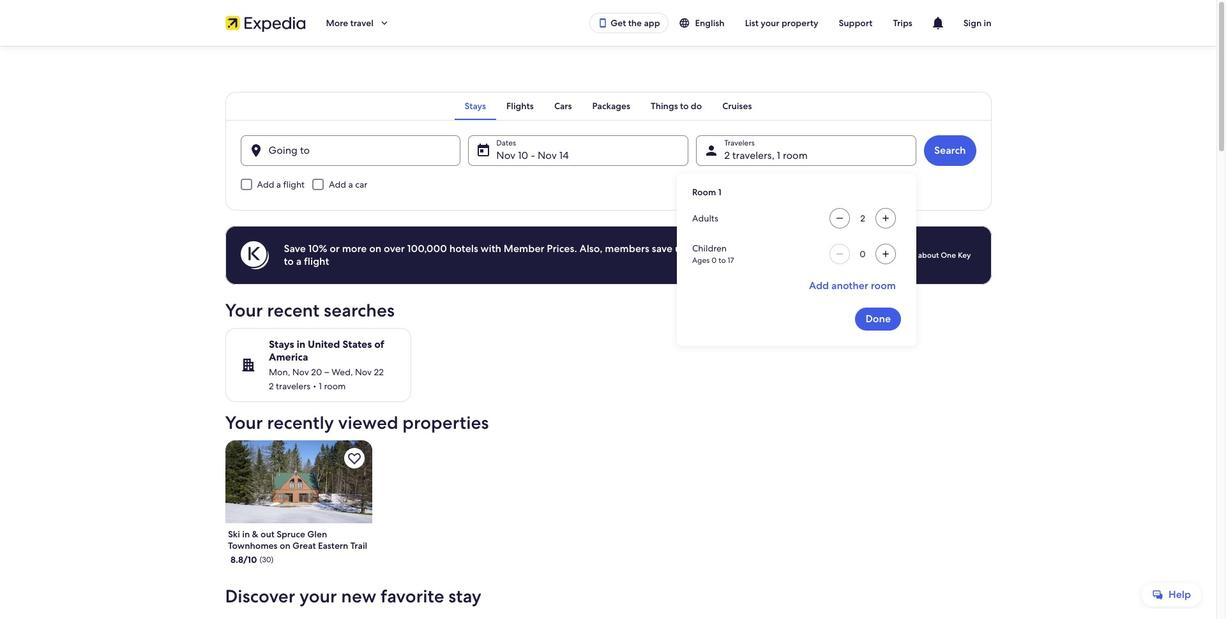 Task type: vqa. For each thing, say whether or not it's contained in the screenshot.
in corresponding to Ski
yes



Task type: describe. For each thing, give the bounding box(es) containing it.
to left 10%
[[284, 255, 294, 268]]

ski in & out spruce glen townhomes on great eastern trail 8.8/10 (30)
[[228, 529, 367, 566]]

learn about one key
[[897, 250, 971, 261]]

100,000
[[407, 242, 447, 256]]

stay
[[449, 585, 482, 608]]

spruce
[[276, 529, 305, 540]]

front of property image
[[225, 441, 372, 524]]

list
[[745, 17, 759, 29]]

more travel
[[326, 17, 374, 29]]

done
[[866, 312, 891, 326]]

ages
[[693, 256, 710, 266]]

14
[[560, 149, 569, 162]]

key
[[958, 250, 971, 261]]

recent
[[267, 299, 320, 322]]

list your property link
[[735, 12, 829, 35]]

room inside stays in united states of america mon, nov 20 – wed, nov 22 2 travelers • 1 room
[[324, 381, 346, 392]]

in for stays
[[296, 338, 305, 351]]

townhomes
[[228, 540, 277, 552]]

your for discover
[[300, 585, 337, 608]]

english button
[[669, 12, 735, 35]]

add another room
[[809, 279, 896, 293]]

stays in united states of america mon, nov 20 – wed, nov 22 2 travelers • 1 room
[[269, 338, 384, 392]]

decrease the number of adults in room 1 image
[[832, 213, 848, 224]]

favorite
[[381, 585, 444, 608]]

nov left 22
[[355, 367, 372, 378]]

things
[[651, 100, 678, 112]]

america
[[269, 351, 308, 364]]

done button
[[856, 308, 901, 331]]

0
[[712, 256, 717, 266]]

flight inside save 10% or more on over 100,000 hotels with member prices. also, members save up to 30% when you add a hotel to a flight
[[304, 255, 329, 268]]

stays for stays
[[465, 100, 486, 112]]

member
[[504, 242, 545, 256]]

in for ski
[[242, 529, 250, 540]]

ski
[[228, 529, 240, 540]]

add another room button
[[804, 275, 901, 298]]

get the app
[[611, 17, 660, 29]]

one
[[941, 250, 956, 261]]

room
[[693, 187, 716, 198]]

in for sign
[[984, 17, 992, 29]]

nov right '-'
[[538, 149, 557, 162]]

support
[[839, 17, 873, 29]]

tab list containing stays
[[225, 92, 992, 120]]

do
[[691, 100, 702, 112]]

on inside save 10% or more on over 100,000 hotels with member prices. also, members save up to 30% when you add a hotel to a flight
[[369, 242, 382, 256]]

17
[[728, 256, 735, 266]]

your for your recent searches
[[225, 299, 263, 322]]

add
[[775, 242, 793, 256]]

more travel button
[[316, 8, 400, 38]]

save
[[284, 242, 306, 256]]

of
[[374, 338, 384, 351]]

trips link
[[883, 12, 923, 35]]

1 horizontal spatial 1
[[719, 187, 722, 198]]

nov 10 - nov 14
[[497, 149, 569, 162]]

united
[[308, 338, 340, 351]]

discover
[[225, 585, 295, 608]]

more
[[326, 17, 348, 29]]

eastern
[[318, 540, 348, 552]]

increase the number of children in room 1 image
[[878, 249, 894, 259]]

prices.
[[547, 242, 577, 256]]

searches
[[324, 299, 395, 322]]

on inside ski in & out spruce glen townhomes on great eastern trail 8.8/10 (30)
[[279, 540, 290, 552]]

30%
[[703, 242, 724, 256]]

stays link
[[455, 92, 496, 120]]

travelers,
[[733, 149, 775, 162]]

children
[[693, 243, 727, 254]]

you
[[755, 242, 772, 256]]

main content containing your recent searches
[[0, 46, 1217, 620]]

trips
[[893, 17, 913, 29]]

english
[[695, 17, 725, 29]]

room inside "button"
[[871, 279, 896, 293]]

also,
[[580, 242, 603, 256]]

save 10% or more on over 100,000 hotels with member prices. also, members save up to 30% when you add a hotel to a flight
[[284, 242, 827, 268]]

things to do
[[651, 100, 702, 112]]

nov up travelers
[[292, 367, 309, 378]]

hotels
[[450, 242, 478, 256]]

–
[[324, 367, 329, 378]]

to right the up
[[690, 242, 700, 256]]

decrease the number of children in room 1 image
[[832, 249, 848, 259]]

add for add a car
[[329, 179, 346, 190]]

your for your recently viewed properties
[[225, 411, 263, 434]]

communication center icon image
[[931, 15, 946, 31]]

travelers
[[276, 381, 310, 392]]

2 inside stays in united states of america mon, nov 20 – wed, nov 22 2 travelers • 1 room
[[269, 381, 274, 392]]

room inside dropdown button
[[783, 149, 808, 162]]

hotel
[[803, 242, 827, 256]]

wed,
[[331, 367, 353, 378]]

or
[[330, 242, 340, 256]]

out
[[260, 529, 274, 540]]



Task type: locate. For each thing, give the bounding box(es) containing it.
members
[[605, 242, 650, 256]]

0 horizontal spatial stays
[[269, 338, 294, 351]]

another
[[832, 279, 869, 293]]

add for add another room
[[809, 279, 829, 293]]

add a flight
[[257, 179, 305, 190]]

flight
[[283, 179, 305, 190], [304, 255, 329, 268]]

save
[[652, 242, 673, 256]]

your left the recent
[[225, 299, 263, 322]]

in inside stays in united states of america mon, nov 20 – wed, nov 22 2 travelers • 1 room
[[296, 338, 305, 351]]

glen
[[307, 529, 327, 540]]

list your property
[[745, 17, 819, 29]]

1 vertical spatial on
[[279, 540, 290, 552]]

2
[[725, 149, 730, 162], [269, 381, 274, 392]]

1 vertical spatial your
[[300, 585, 337, 608]]

sign in
[[964, 17, 992, 29]]

cruises link
[[712, 92, 762, 120]]

0 vertical spatial stays
[[465, 100, 486, 112]]

cruises
[[723, 100, 752, 112]]

in left "&"
[[242, 529, 250, 540]]

on left over
[[369, 242, 382, 256]]

cars
[[554, 100, 572, 112]]

stays inside stays in united states of america mon, nov 20 – wed, nov 22 2 travelers • 1 room
[[269, 338, 294, 351]]

1 vertical spatial 2
[[269, 381, 274, 392]]

1 vertical spatial room
[[871, 279, 896, 293]]

your left recently
[[225, 411, 263, 434]]

2 travelers, 1 room button
[[697, 135, 917, 166]]

main content
[[0, 46, 1217, 620]]

2 inside dropdown button
[[725, 149, 730, 162]]

mon,
[[269, 367, 290, 378]]

in left the "united" at the bottom of the page
[[296, 338, 305, 351]]

sign in button
[[954, 8, 1002, 38]]

leading image
[[598, 18, 608, 28]]

your inside list your property link
[[761, 17, 780, 29]]

in inside ski in & out spruce glen townhomes on great eastern trail 8.8/10 (30)
[[242, 529, 250, 540]]

children ages 0 to 17
[[693, 243, 735, 266]]

0 horizontal spatial on
[[279, 540, 290, 552]]

2 down 'mon,' at the left bottom
[[269, 381, 274, 392]]

states
[[342, 338, 372, 351]]

10
[[518, 149, 529, 162]]

with
[[481, 242, 502, 256]]

in
[[984, 17, 992, 29], [296, 338, 305, 351], [242, 529, 250, 540]]

1 horizontal spatial 2
[[725, 149, 730, 162]]

1 right travelers,
[[777, 149, 781, 162]]

-
[[531, 149, 535, 162]]

increase the number of adults in room 1 image
[[878, 213, 894, 224]]

up
[[675, 242, 688, 256]]

0 horizontal spatial 2
[[269, 381, 274, 392]]

new
[[341, 585, 377, 608]]

travel
[[350, 17, 374, 29]]

2 vertical spatial 1
[[319, 381, 322, 392]]

0 horizontal spatial room
[[324, 381, 346, 392]]

flights
[[507, 100, 534, 112]]

on
[[369, 242, 382, 256], [279, 540, 290, 552]]

0 horizontal spatial add
[[257, 179, 274, 190]]

1 horizontal spatial stays
[[465, 100, 486, 112]]

room down increase the number of children in room 1 image
[[871, 279, 896, 293]]

nov 10 - nov 14 button
[[469, 135, 689, 166]]

1 vertical spatial in
[[296, 338, 305, 351]]

1 horizontal spatial your
[[761, 17, 780, 29]]

20
[[311, 367, 322, 378]]

add
[[257, 179, 274, 190], [329, 179, 346, 190], [809, 279, 829, 293]]

(30)
[[259, 555, 273, 565]]

0 horizontal spatial 1
[[319, 381, 322, 392]]

10%
[[308, 242, 327, 256]]

0 horizontal spatial your
[[300, 585, 337, 608]]

0 horizontal spatial in
[[242, 529, 250, 540]]

nov left the '10'
[[497, 149, 516, 162]]

on left great
[[279, 540, 290, 552]]

things to do link
[[641, 92, 712, 120]]

expedia logo image
[[225, 14, 306, 32]]

2 horizontal spatial 1
[[777, 149, 781, 162]]

over
[[384, 242, 405, 256]]

in inside dropdown button
[[984, 17, 992, 29]]

2 left travelers,
[[725, 149, 730, 162]]

search button
[[924, 135, 977, 166]]

stays inside tab list
[[465, 100, 486, 112]]

small image
[[679, 17, 690, 29]]

viewed
[[338, 411, 398, 434]]

properties
[[403, 411, 489, 434]]

0 vertical spatial 2
[[725, 149, 730, 162]]

stays up 'mon,' at the left bottom
[[269, 338, 294, 351]]

about
[[919, 250, 939, 261]]

when
[[726, 242, 752, 256]]

1 horizontal spatial on
[[369, 242, 382, 256]]

flight left add a car
[[283, 179, 305, 190]]

1 horizontal spatial add
[[329, 179, 346, 190]]

stays left flights
[[465, 100, 486, 112]]

1 your from the top
[[225, 299, 263, 322]]

your
[[225, 299, 263, 322], [225, 411, 263, 434]]

your right list
[[761, 17, 780, 29]]

Save Ski in & out Spruce Glen Townhomes on Great Eastern Trail to a trip checkbox
[[344, 449, 365, 469]]

room down wed, at bottom
[[324, 381, 346, 392]]

trail
[[350, 540, 367, 552]]

1 right room
[[719, 187, 722, 198]]

2 horizontal spatial add
[[809, 279, 829, 293]]

8.8/10
[[230, 554, 257, 566]]

sign
[[964, 17, 982, 29]]

recently
[[267, 411, 334, 434]]

to left "do" at the right of the page
[[680, 100, 689, 112]]

packages
[[593, 100, 631, 112]]

your inside main content
[[300, 585, 337, 608]]

app
[[644, 17, 660, 29]]

2 horizontal spatial room
[[871, 279, 896, 293]]

0 vertical spatial 1
[[777, 149, 781, 162]]

your for list
[[761, 17, 780, 29]]

room
[[783, 149, 808, 162], [871, 279, 896, 293], [324, 381, 346, 392]]

1 vertical spatial stays
[[269, 338, 294, 351]]

2 vertical spatial room
[[324, 381, 346, 392]]

in right sign
[[984, 17, 992, 29]]

discover your new favorite stay
[[225, 585, 482, 608]]

1 inside dropdown button
[[777, 149, 781, 162]]

0 vertical spatial your
[[225, 299, 263, 322]]

1 vertical spatial your
[[225, 411, 263, 434]]

tab list
[[225, 92, 992, 120]]

search
[[935, 144, 966, 157]]

0 vertical spatial room
[[783, 149, 808, 162]]

add a car
[[329, 179, 368, 190]]

0 vertical spatial on
[[369, 242, 382, 256]]

1 horizontal spatial room
[[783, 149, 808, 162]]

0 vertical spatial in
[[984, 17, 992, 29]]

trailing image
[[379, 17, 390, 29]]

learn
[[897, 250, 917, 261]]

to inside "link"
[[680, 100, 689, 112]]

room right travelers,
[[783, 149, 808, 162]]

your left new
[[300, 585, 337, 608]]

your recently viewed properties
[[225, 411, 489, 434]]

flights link
[[496, 92, 544, 120]]

1 vertical spatial flight
[[304, 255, 329, 268]]

0 vertical spatial your
[[761, 17, 780, 29]]

&
[[252, 529, 258, 540]]

support link
[[829, 12, 883, 35]]

property
[[782, 17, 819, 29]]

stays for stays in united states of america mon, nov 20 – wed, nov 22 2 travelers • 1 room
[[269, 338, 294, 351]]

add for add a flight
[[257, 179, 274, 190]]

2 horizontal spatial in
[[984, 17, 992, 29]]

flight left the or
[[304, 255, 329, 268]]

more
[[342, 242, 367, 256]]

adults
[[693, 213, 719, 224]]

the
[[628, 17, 642, 29]]

great
[[292, 540, 316, 552]]

2 your from the top
[[225, 411, 263, 434]]

0 vertical spatial flight
[[283, 179, 305, 190]]

1 horizontal spatial in
[[296, 338, 305, 351]]

to inside children ages 0 to 17
[[719, 256, 726, 266]]

2 vertical spatial in
[[242, 529, 250, 540]]

•
[[312, 381, 317, 392]]

nov
[[497, 149, 516, 162], [538, 149, 557, 162], [292, 367, 309, 378], [355, 367, 372, 378]]

get
[[611, 17, 626, 29]]

car
[[355, 179, 368, 190]]

1 inside stays in united states of america mon, nov 20 – wed, nov 22 2 travelers • 1 room
[[319, 381, 322, 392]]

1 right •
[[319, 381, 322, 392]]

get the app link
[[590, 13, 669, 33]]

learn about one key link
[[892, 245, 977, 266]]

1 vertical spatial 1
[[719, 187, 722, 198]]

2 travelers, 1 room
[[725, 149, 808, 162]]

to right 0
[[719, 256, 726, 266]]

add inside "button"
[[809, 279, 829, 293]]

a
[[277, 179, 281, 190], [348, 179, 353, 190], [795, 242, 801, 256], [296, 255, 302, 268]]

stays image
[[241, 358, 256, 373]]

your recent searches
[[225, 299, 395, 322]]



